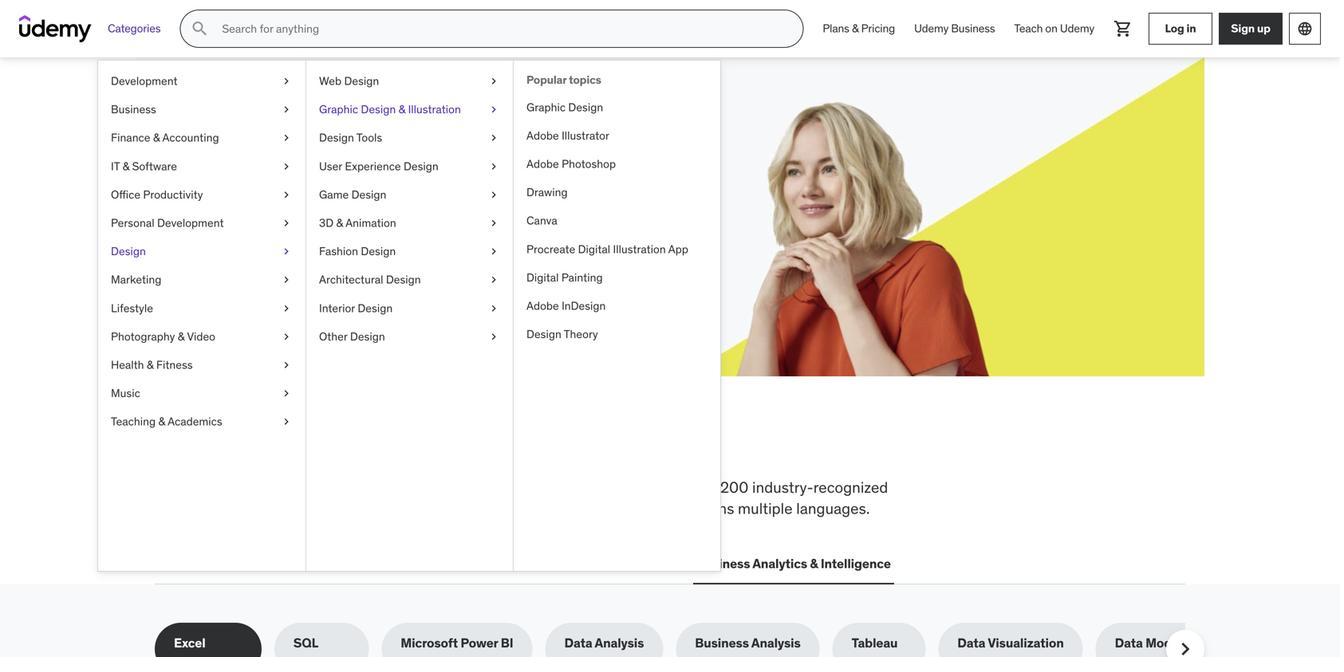 Task type: locate. For each thing, give the bounding box(es) containing it.
teaching & academics
[[111, 414, 222, 429]]

business inside button
[[696, 556, 750, 572]]

canva link
[[514, 207, 720, 235]]

xsmall image inside marketing link
[[280, 272, 293, 288]]

0 horizontal spatial analysis
[[595, 635, 644, 651]]

business for business analytics & intelligence
[[696, 556, 750, 572]]

udemy inside teach on udemy 'link'
[[1060, 21, 1094, 36]]

in
[[1186, 21, 1196, 36], [502, 425, 533, 467]]

illustration
[[408, 102, 461, 117], [613, 242, 666, 256]]

development for web
[[188, 556, 267, 572]]

& right teaching
[[158, 414, 165, 429]]

udemy image
[[19, 15, 92, 42]]

skills
[[264, 425, 350, 467], [341, 478, 375, 497]]

design up user
[[319, 131, 354, 145]]

digital up 'painting'
[[578, 242, 610, 256]]

teaching & academics link
[[98, 408, 305, 436]]

popular topics
[[526, 73, 601, 87]]

in right the log
[[1186, 21, 1196, 36]]

development down 'office productivity' link
[[157, 216, 224, 230]]

1 vertical spatial development
[[157, 216, 224, 230]]

business for business analysis
[[695, 635, 749, 651]]

in inside log in link
[[1186, 21, 1196, 36]]

potential
[[286, 166, 336, 183]]

xsmall image inside web design link
[[487, 73, 500, 89]]

xsmall image inside user experience design link
[[487, 159, 500, 174]]

xsmall image
[[487, 102, 500, 117], [487, 130, 500, 146], [487, 159, 500, 174], [280, 187, 293, 203], [280, 244, 293, 259], [280, 301, 293, 316], [487, 301, 500, 316], [280, 386, 293, 401], [280, 414, 293, 430]]

2 vertical spatial adobe
[[526, 299, 559, 313]]

xsmall image
[[280, 73, 293, 89], [487, 73, 500, 89], [280, 102, 293, 117], [280, 130, 293, 146], [280, 159, 293, 174], [487, 187, 500, 203], [280, 215, 293, 231], [487, 215, 500, 231], [487, 244, 500, 259], [280, 272, 293, 288], [487, 272, 500, 288], [280, 329, 293, 345], [487, 329, 500, 345], [280, 357, 293, 373]]

& right finance
[[153, 131, 160, 145]]

design inside "link"
[[361, 102, 396, 117]]

expand
[[212, 166, 255, 183]]

adobe for adobe illustrator
[[526, 128, 559, 143]]

web
[[319, 74, 341, 88], [158, 556, 185, 572]]

& down web design link
[[399, 102, 405, 117]]

xsmall image for architectural design
[[487, 272, 500, 288]]

data science
[[485, 556, 563, 572]]

design down adobe indesign
[[526, 327, 561, 341]]

health & fitness link
[[98, 351, 305, 379]]

business analysis
[[695, 635, 801, 651]]

udemy inside udemy business link
[[914, 21, 949, 36]]

3d
[[319, 216, 334, 230]]

1 horizontal spatial for
[[665, 478, 684, 497]]

0 horizontal spatial in
[[502, 425, 533, 467]]

adobe down graphic design
[[526, 128, 559, 143]]

1 horizontal spatial your
[[330, 127, 388, 160]]

xsmall image inside the game design link
[[487, 187, 500, 203]]

data left modeling
[[1115, 635, 1143, 651]]

xsmall image for business
[[280, 102, 293, 117]]

just
[[484, 166, 505, 183]]

1 vertical spatial web
[[158, 556, 185, 572]]

1 horizontal spatial in
[[1186, 21, 1196, 36]]

skills up workplace
[[264, 425, 350, 467]]

health
[[111, 358, 144, 372]]

topic filters element
[[155, 623, 1220, 657]]

business
[[951, 21, 995, 36], [111, 102, 156, 117], [696, 556, 750, 572], [695, 635, 749, 651]]

game design link
[[306, 181, 513, 209]]

3 adobe from the top
[[526, 299, 559, 313]]

2 udemy from the left
[[1060, 21, 1094, 36]]

procreate digital illustration app link
[[514, 235, 720, 264]]

xsmall image inside other design link
[[487, 329, 500, 345]]

it & software
[[111, 159, 177, 173]]

1 horizontal spatial udemy
[[1060, 21, 1094, 36]]

app
[[668, 242, 688, 256]]

music link
[[98, 379, 305, 408]]

it inside it certifications button
[[286, 556, 297, 572]]

& inside business analytics & intelligence button
[[810, 556, 818, 572]]

xsmall image inside music link
[[280, 386, 293, 401]]

web design link
[[306, 67, 513, 95]]

graphic inside "link"
[[319, 102, 358, 117]]

1 adobe from the top
[[526, 128, 559, 143]]

for
[[288, 127, 326, 160], [665, 478, 684, 497]]

development inside button
[[188, 556, 267, 572]]

it inside it & software link
[[111, 159, 120, 173]]

0 horizontal spatial digital
[[526, 270, 559, 285]]

recognized
[[813, 478, 888, 497]]

& right 3d at the top left of page
[[336, 216, 343, 230]]

& inside it & software link
[[123, 159, 129, 173]]

xsmall image for design tools
[[487, 130, 500, 146]]

0 horizontal spatial udemy
[[914, 21, 949, 36]]

1 horizontal spatial web
[[319, 74, 341, 88]]

& for it & software
[[123, 159, 129, 173]]

graphic for graphic design & illustration
[[319, 102, 358, 117]]

1 horizontal spatial illustration
[[613, 242, 666, 256]]

it certifications button
[[283, 545, 384, 583]]

lifestyle link
[[98, 294, 305, 323]]

software
[[132, 159, 177, 173]]

1 vertical spatial digital
[[526, 270, 559, 285]]

data
[[485, 556, 513, 572], [564, 635, 592, 651], [957, 635, 985, 651], [1115, 635, 1143, 651]]

xsmall image inside development link
[[280, 73, 293, 89]]

log
[[1165, 21, 1184, 36]]

development
[[111, 74, 178, 88], [157, 216, 224, 230], [188, 556, 267, 572]]

adobe up drawing
[[526, 157, 559, 171]]

xsmall image inside graphic design & illustration "link"
[[487, 102, 500, 117]]

adobe up design theory
[[526, 299, 559, 313]]

visualization
[[988, 635, 1064, 651]]

development down certifications,
[[188, 556, 267, 572]]

1 horizontal spatial digital
[[578, 242, 610, 256]]

udemy right pricing
[[914, 21, 949, 36]]

languages.
[[796, 499, 870, 518]]

prep
[[575, 478, 606, 497]]

xsmall image for interior design
[[487, 301, 500, 316]]

xsmall image inside health & fitness link
[[280, 357, 293, 373]]

dec
[[302, 184, 324, 201]]

& inside plans & pricing link
[[852, 21, 859, 36]]

development down categories dropdown button
[[111, 74, 178, 88]]

0 vertical spatial web
[[319, 74, 341, 88]]

data left science
[[485, 556, 513, 572]]

development for personal
[[157, 216, 224, 230]]

xsmall image inside business link
[[280, 102, 293, 117]]

1 horizontal spatial it
[[286, 556, 297, 572]]

0 vertical spatial digital
[[578, 242, 610, 256]]

& inside teaching & academics link
[[158, 414, 165, 429]]

& for teaching & academics
[[158, 414, 165, 429]]

& inside photography & video link
[[178, 329, 185, 344]]

& right analytics
[[810, 556, 818, 572]]

course.
[[376, 166, 418, 183]]

accounting
[[162, 131, 219, 145]]

& inside 3d & animation link
[[336, 216, 343, 230]]

graphic down popular
[[526, 100, 566, 114]]

fashion
[[319, 244, 358, 258]]

15.
[[327, 184, 343, 201]]

xsmall image inside it & software link
[[280, 159, 293, 174]]

finance & accounting link
[[98, 124, 305, 152]]

it & software link
[[98, 152, 305, 181]]

0 horizontal spatial illustration
[[408, 102, 461, 117]]

3d & animation
[[319, 216, 396, 230]]

design
[[344, 74, 379, 88], [568, 100, 603, 114], [361, 102, 396, 117], [319, 131, 354, 145], [404, 159, 439, 173], [351, 187, 386, 202], [111, 244, 146, 258], [361, 244, 396, 258], [386, 273, 421, 287], [358, 301, 393, 315], [526, 327, 561, 341], [350, 329, 385, 344]]

xsmall image inside lifestyle link
[[280, 301, 293, 316]]

xsmall image for photography & video
[[280, 329, 293, 345]]

1 horizontal spatial graphic
[[526, 100, 566, 114]]

xsmall image inside finance & accounting 'link'
[[280, 130, 293, 146]]

xsmall image inside architectural design link
[[487, 272, 500, 288]]

for up the potential
[[288, 127, 326, 160]]

place
[[602, 425, 686, 467]]

design down architectural design
[[358, 301, 393, 315]]

for up and
[[665, 478, 684, 497]]

shopping cart with 0 items image
[[1113, 19, 1133, 38]]

& for finance & accounting
[[153, 131, 160, 145]]

data modeling
[[1115, 635, 1201, 651]]

data for data science
[[485, 556, 513, 572]]

architectural
[[319, 273, 383, 287]]

1 analysis from the left
[[595, 635, 644, 651]]

other design link
[[306, 323, 513, 351]]

1 vertical spatial in
[[502, 425, 533, 467]]

it left certifications
[[286, 556, 297, 572]]

xsmall image inside 'office productivity' link
[[280, 187, 293, 203]]

adobe
[[526, 128, 559, 143], [526, 157, 559, 171], [526, 299, 559, 313]]

data science button
[[482, 545, 566, 583]]

sql
[[293, 635, 318, 651]]

& for 3d & animation
[[336, 216, 343, 230]]

0 horizontal spatial graphic
[[319, 102, 358, 117]]

2 vertical spatial development
[[188, 556, 267, 572]]

professional
[[487, 499, 569, 518]]

design up "tools"
[[361, 102, 396, 117]]

2 adobe from the top
[[526, 157, 559, 171]]

1 vertical spatial skills
[[341, 478, 375, 497]]

& inside finance & accounting 'link'
[[153, 131, 160, 145]]

plans
[[823, 21, 849, 36]]

illustration inside "link"
[[408, 102, 461, 117]]

1 vertical spatial your
[[258, 166, 283, 183]]

xsmall image for lifestyle
[[280, 301, 293, 316]]

xsmall image inside personal development link
[[280, 215, 293, 231]]

xsmall image inside the design tools link
[[487, 130, 500, 146]]

xsmall image inside interior design link
[[487, 301, 500, 316]]

0 horizontal spatial web
[[158, 556, 185, 572]]

web inside web development button
[[158, 556, 185, 572]]

graphic down "web design"
[[319, 102, 358, 117]]

with
[[339, 166, 363, 183]]

udemy right on
[[1060, 21, 1094, 36]]

digital inside procreate digital illustration app link
[[578, 242, 610, 256]]

xsmall image inside design link
[[280, 244, 293, 259]]

1 vertical spatial adobe
[[526, 157, 559, 171]]

web up design tools
[[319, 74, 341, 88]]

0 horizontal spatial for
[[288, 127, 326, 160]]

microsoft
[[401, 635, 458, 651]]

data left visualization
[[957, 635, 985, 651]]

xsmall image inside teaching & academics link
[[280, 414, 293, 430]]

well-
[[393, 499, 426, 518]]

skills
[[212, 127, 284, 160]]

3d & animation link
[[306, 209, 513, 237]]

xsmall image for it & software
[[280, 159, 293, 174]]

0 vertical spatial adobe
[[526, 128, 559, 143]]

multiple
[[738, 499, 793, 518]]

1 vertical spatial it
[[286, 556, 297, 572]]

0 vertical spatial development
[[111, 74, 178, 88]]

& up office
[[123, 159, 129, 173]]

1 udemy from the left
[[914, 21, 949, 36]]

for inside covering critical workplace skills to technical topics, including prep content for over 200 industry-recognized certifications, our catalog supports well-rounded professional development and spans multiple languages.
[[665, 478, 684, 497]]

xsmall image for health & fitness
[[280, 357, 293, 373]]

power
[[461, 635, 498, 651]]

skills inside covering critical workplace skills to technical topics, including prep content for over 200 industry-recognized certifications, our catalog supports well-rounded professional development and spans multiple languages.
[[341, 478, 375, 497]]

& right the "plans" at top
[[852, 21, 859, 36]]

0 vertical spatial for
[[288, 127, 326, 160]]

0 vertical spatial it
[[111, 159, 120, 173]]

& inside health & fitness link
[[147, 358, 154, 372]]

your
[[330, 127, 388, 160], [258, 166, 283, 183]]

1 vertical spatial for
[[665, 478, 684, 497]]

in up including
[[502, 425, 533, 467]]

design theory
[[526, 327, 598, 341]]

2 analysis from the left
[[751, 635, 801, 651]]

1 horizontal spatial analysis
[[751, 635, 801, 651]]

illustration up future
[[408, 102, 461, 117]]

teach on udemy
[[1014, 21, 1094, 36]]

xsmall image for other design
[[487, 329, 500, 345]]

1 vertical spatial illustration
[[613, 242, 666, 256]]

web down certifications,
[[158, 556, 185, 572]]

data inside the data science button
[[485, 556, 513, 572]]

xsmall image for teaching & academics
[[280, 414, 293, 430]]

interior design link
[[306, 294, 513, 323]]

log in
[[1165, 21, 1196, 36]]

illustration down canva link
[[613, 242, 666, 256]]

0 horizontal spatial it
[[111, 159, 120, 173]]

data right bi
[[564, 635, 592, 651]]

choose a language image
[[1297, 21, 1313, 37]]

xsmall image inside photography & video link
[[280, 329, 293, 345]]

communication
[[582, 556, 677, 572]]

& inside graphic design & illustration "link"
[[399, 102, 405, 117]]

web development button
[[155, 545, 270, 583]]

0 vertical spatial skills
[[264, 425, 350, 467]]

0 vertical spatial illustration
[[408, 102, 461, 117]]

& right health
[[147, 358, 154, 372]]

skills for your future expand your potential with a course. starting at just $12.99 through dec 15.
[[212, 127, 505, 201]]

xsmall image inside 3d & animation link
[[487, 215, 500, 231]]

skills up supports
[[341, 478, 375, 497]]

0 vertical spatial in
[[1186, 21, 1196, 36]]

spans
[[694, 499, 734, 518]]

0 vertical spatial your
[[330, 127, 388, 160]]

teaching
[[111, 414, 156, 429]]

& left video
[[178, 329, 185, 344]]

xsmall image inside 'fashion design' link
[[487, 244, 500, 259]]

& for health & fitness
[[147, 358, 154, 372]]

digital down "procreate"
[[526, 270, 559, 285]]

xsmall image for game design
[[487, 187, 500, 203]]

photoshop
[[562, 157, 616, 171]]

it up office
[[111, 159, 120, 173]]

xsmall image for user experience design
[[487, 159, 500, 174]]

web inside web design link
[[319, 74, 341, 88]]

topics,
[[461, 478, 506, 497]]

business inside the topic filters element
[[695, 635, 749, 651]]

xsmall image for development
[[280, 73, 293, 89]]

udemy business link
[[905, 10, 1005, 48]]

adobe photoshop
[[526, 157, 616, 171]]



Task type: vqa. For each thing, say whether or not it's contained in the screenshot.
he at the right of page
no



Task type: describe. For each thing, give the bounding box(es) containing it.
video
[[187, 329, 215, 344]]

xsmall image for music
[[280, 386, 293, 401]]

on
[[1045, 21, 1057, 36]]

sign up
[[1231, 21, 1270, 36]]

udemy business
[[914, 21, 995, 36]]

xsmall image for 3d & animation
[[487, 215, 500, 231]]

Search for anything text field
[[219, 15, 784, 42]]

data for data visualization
[[957, 635, 985, 651]]

design tools
[[319, 131, 382, 145]]

plans & pricing
[[823, 21, 895, 36]]

xsmall image for office productivity
[[280, 187, 293, 203]]

adobe illustrator link
[[514, 122, 720, 150]]

teach on udemy link
[[1005, 10, 1104, 48]]

bi
[[501, 635, 513, 651]]

xsmall image for marketing
[[280, 272, 293, 288]]

data visualization
[[957, 635, 1064, 651]]

development
[[573, 499, 662, 518]]

xsmall image for design
[[280, 244, 293, 259]]

office
[[111, 187, 140, 202]]

design down interior design
[[350, 329, 385, 344]]

covering
[[155, 478, 215, 497]]

personal development
[[111, 216, 224, 230]]

all
[[155, 425, 202, 467]]

for inside skills for your future expand your potential with a course. starting at just $12.99 through dec 15.
[[288, 127, 326, 160]]

adobe for adobe photoshop
[[526, 157, 559, 171]]

lifestyle
[[111, 301, 153, 315]]

web development
[[158, 556, 267, 572]]

plans & pricing link
[[813, 10, 905, 48]]

it for it & software
[[111, 159, 120, 173]]

xsmall image for personal development
[[280, 215, 293, 231]]

certifications
[[300, 556, 381, 572]]

xsmall image for fashion design
[[487, 244, 500, 259]]

teach
[[1014, 21, 1043, 36]]

adobe for adobe indesign
[[526, 299, 559, 313]]

up
[[1257, 21, 1270, 36]]

drawing link
[[514, 178, 720, 207]]

personal development link
[[98, 209, 305, 237]]

digital painting
[[526, 270, 603, 285]]

rounded
[[426, 499, 483, 518]]

business analytics & intelligence
[[696, 556, 891, 572]]

design theory link
[[514, 320, 720, 349]]

theory
[[564, 327, 598, 341]]

game
[[319, 187, 349, 202]]

design down topics
[[568, 100, 603, 114]]

other design
[[319, 329, 385, 344]]

business analytics & intelligence button
[[693, 545, 894, 583]]

development link
[[98, 67, 305, 95]]

web for web development
[[158, 556, 185, 572]]

procreate
[[526, 242, 575, 256]]

design down a
[[351, 187, 386, 202]]

& for photography & video
[[178, 329, 185, 344]]

future
[[393, 127, 471, 160]]

photography
[[111, 329, 175, 344]]

intelligence
[[821, 556, 891, 572]]

finance
[[111, 131, 150, 145]]

xsmall image for finance & accounting
[[280, 130, 293, 146]]

graphic design link
[[514, 93, 720, 122]]

productivity
[[143, 187, 203, 202]]

architectural design link
[[306, 266, 513, 294]]

sign up link
[[1219, 13, 1283, 45]]

technical
[[396, 478, 457, 497]]

all the skills you need in one place
[[155, 425, 686, 467]]

academics
[[168, 414, 222, 429]]

data analysis
[[564, 635, 644, 651]]

adobe indesign
[[526, 299, 606, 313]]

adobe illustrator
[[526, 128, 609, 143]]

graphic design & illustration element
[[513, 61, 720, 571]]

analysis for data analysis
[[595, 635, 644, 651]]

pricing
[[861, 21, 895, 36]]

office productivity link
[[98, 181, 305, 209]]

interior design
[[319, 301, 393, 315]]

need
[[420, 425, 496, 467]]

interior
[[319, 301, 355, 315]]

design down the design tools link
[[404, 159, 439, 173]]

design up the graphic design & illustration
[[344, 74, 379, 88]]

including
[[509, 478, 571, 497]]

analysis for business analysis
[[751, 635, 801, 651]]

over
[[688, 478, 717, 497]]

drawing
[[526, 185, 568, 199]]

health & fitness
[[111, 358, 193, 372]]

photography & video link
[[98, 323, 305, 351]]

digital inside digital painting link
[[526, 270, 559, 285]]

supports
[[330, 499, 390, 518]]

web for web design
[[319, 74, 341, 88]]

the
[[208, 425, 258, 467]]

digital painting link
[[514, 264, 720, 292]]

personal
[[111, 216, 154, 230]]

submit search image
[[190, 19, 209, 38]]

fitness
[[156, 358, 193, 372]]

xsmall image for web design
[[487, 73, 500, 89]]

adobe photoshop link
[[514, 150, 720, 178]]

design down animation on the top left of page
[[361, 244, 396, 258]]

graphic for graphic design
[[526, 100, 566, 114]]

other
[[319, 329, 347, 344]]

xsmall image for graphic design & illustration
[[487, 102, 500, 117]]

business link
[[98, 95, 305, 124]]

data for data analysis
[[564, 635, 592, 651]]

$12.99
[[212, 184, 251, 201]]

data for data modeling
[[1115, 635, 1143, 651]]

illustrator
[[562, 128, 609, 143]]

office productivity
[[111, 187, 203, 202]]

design down 'fashion design' link
[[386, 273, 421, 287]]

photography & video
[[111, 329, 215, 344]]

starting
[[421, 166, 467, 183]]

workplace
[[268, 478, 338, 497]]

& for plans & pricing
[[852, 21, 859, 36]]

graphic design & illustration link
[[306, 95, 513, 124]]

next image
[[1173, 637, 1198, 657]]

web design
[[319, 74, 379, 88]]

design down personal
[[111, 244, 146, 258]]

graphic design & illustration
[[319, 102, 461, 117]]

it for it certifications
[[286, 556, 297, 572]]

categories button
[[98, 10, 170, 48]]

at
[[470, 166, 481, 183]]

0 horizontal spatial your
[[258, 166, 283, 183]]

certifications,
[[155, 499, 247, 518]]

business for business
[[111, 102, 156, 117]]

analytics
[[752, 556, 807, 572]]

design link
[[98, 237, 305, 266]]



